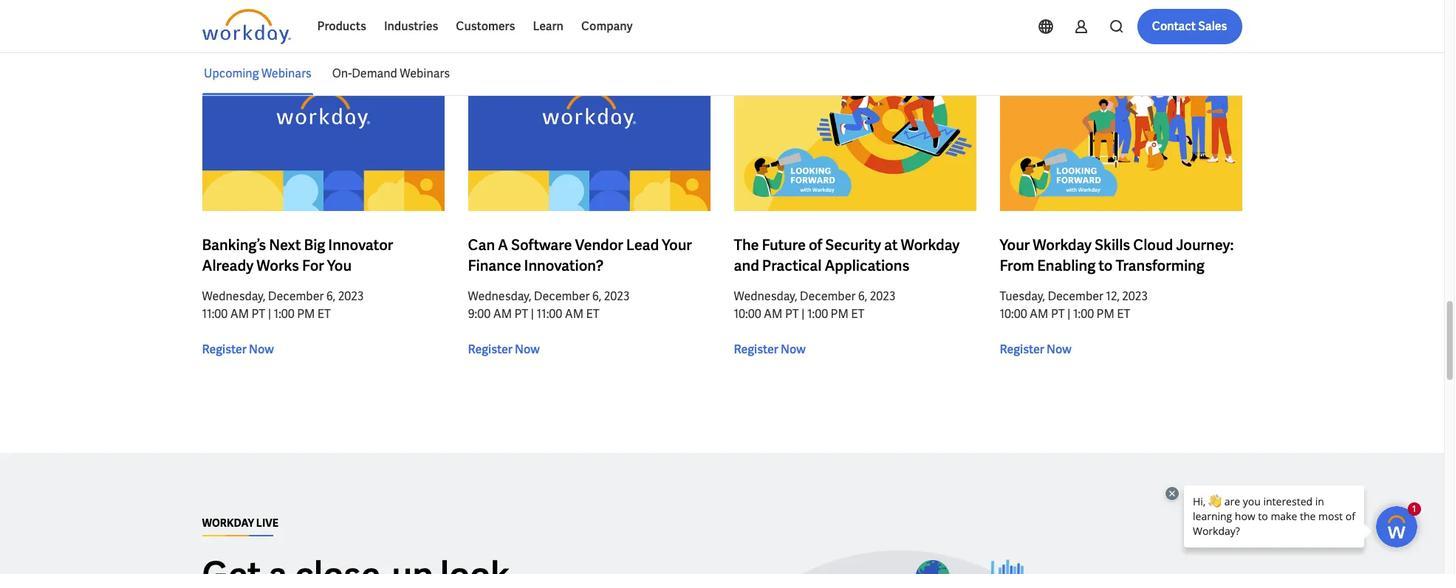 Task type: describe. For each thing, give the bounding box(es) containing it.
december for innovation?
[[534, 289, 590, 304]]

workday inside the future of security at workday and practical applications
[[901, 235, 960, 255]]

learn
[[533, 18, 564, 34]]

december for you
[[268, 289, 324, 304]]

december for practical
[[800, 289, 856, 304]]

pm for practical
[[831, 306, 849, 322]]

works
[[257, 256, 299, 275]]

'' image for cloud
[[1000, 49, 1243, 211]]

10:00 for your workday skills cloud journey: from enabling to transforming
[[1000, 306, 1028, 322]]

future
[[762, 235, 806, 255]]

the future of security at workday and practical applications
[[734, 235, 960, 275]]

lead
[[627, 235, 659, 255]]

now for and
[[781, 342, 806, 357]]

11:00 inside wednesday, december 6, 2023 9:00 am pt | 11:00 am et
[[537, 306, 563, 322]]

| for and
[[802, 306, 805, 322]]

0 horizontal spatial workday
[[202, 517, 254, 531]]

products
[[317, 18, 366, 34]]

products button
[[309, 9, 375, 44]]

now for enabling
[[1047, 342, 1072, 357]]

now for finance
[[515, 342, 540, 357]]

workday inside your workday skills cloud journey: from enabling to transforming
[[1033, 235, 1092, 255]]

a
[[498, 235, 509, 255]]

go to the homepage image
[[202, 9, 291, 44]]

on-demand webinars
[[332, 65, 450, 81]]

vendor
[[575, 235, 624, 255]]

journey:
[[1177, 235, 1235, 255]]

banking's
[[202, 235, 266, 255]]

enabling
[[1038, 256, 1096, 275]]

company
[[582, 18, 633, 34]]

industries button
[[375, 9, 447, 44]]

upcoming webinars
[[204, 65, 311, 81]]

for
[[302, 256, 324, 275]]

learn button
[[524, 9, 573, 44]]

next
[[269, 235, 301, 255]]

your inside your workday skills cloud journey: from enabling to transforming
[[1000, 235, 1030, 255]]

tab list containing upcoming webinars
[[202, 52, 1243, 95]]

| for finance
[[531, 306, 534, 322]]

10:00 for the future of security at workday and practical applications
[[734, 306, 762, 322]]

register now link for and
[[734, 341, 806, 359]]

cloud
[[1134, 235, 1174, 255]]

transforming
[[1116, 256, 1205, 275]]

practical
[[763, 256, 822, 275]]

december for to
[[1048, 289, 1104, 304]]

pt for enabling
[[1052, 306, 1065, 322]]

am for your workday skills cloud journey: from enabling to transforming
[[1030, 306, 1049, 322]]

big
[[304, 235, 325, 255]]

demand
[[352, 65, 397, 81]]

2023 for innovation?
[[604, 289, 630, 304]]

register for your workday skills cloud journey: from enabling to transforming
[[1000, 342, 1045, 357]]

on-
[[332, 65, 352, 81]]

wednesday, for the future of security at workday and practical applications
[[734, 289, 798, 304]]

to
[[1099, 256, 1113, 275]]

1:00 for practical
[[808, 306, 829, 322]]

'' image for vendor
[[468, 49, 711, 211]]

1:00 for to
[[1074, 306, 1095, 322]]

and
[[734, 256, 760, 275]]

register for the future of security at workday and practical applications
[[734, 342, 779, 357]]

2023 for to
[[1123, 289, 1148, 304]]

tuesday, december 12, 2023 10:00 am pt | 1:00 pm et
[[1000, 289, 1148, 322]]

et for you
[[318, 306, 331, 322]]

'' image for security
[[734, 49, 977, 211]]

wednesday, for can a software vendor lead your finance innovation?
[[468, 289, 532, 304]]

customers
[[456, 18, 515, 34]]

sales
[[1199, 18, 1228, 34]]

pt for finance
[[515, 306, 529, 322]]

innovation?
[[524, 256, 604, 275]]

register now for finance
[[468, 342, 540, 357]]

customers button
[[447, 9, 524, 44]]

pm for you
[[297, 306, 315, 322]]



Task type: vqa. For each thing, say whether or not it's contained in the screenshot.
All
no



Task type: locate. For each thing, give the bounding box(es) containing it.
december down the future of security at workday and practical applications
[[800, 289, 856, 304]]

2023 inside tuesday, december 12, 2023 10:00 am pt | 1:00 pm et
[[1123, 289, 1148, 304]]

1 now from the left
[[249, 342, 274, 357]]

10:00 inside the "wednesday, december 6, 2023 10:00 am pt | 1:00 pm et"
[[734, 306, 762, 322]]

december inside tuesday, december 12, 2023 10:00 am pt | 1:00 pm et
[[1048, 289, 1104, 304]]

4 register from the left
[[1000, 342, 1045, 357]]

register now for for
[[202, 342, 274, 357]]

am for banking's next big innovator already works for you
[[230, 306, 249, 322]]

at
[[885, 235, 898, 255]]

your inside the can a software vendor lead your finance innovation?
[[662, 235, 692, 255]]

6, inside wednesday, december 6, 2023 9:00 am pt | 11:00 am et
[[593, 289, 602, 304]]

register now for enabling
[[1000, 342, 1072, 357]]

2 horizontal spatial wednesday,
[[734, 289, 798, 304]]

et for innovation?
[[586, 306, 600, 322]]

|
[[268, 306, 271, 322], [531, 306, 534, 322], [802, 306, 805, 322], [1068, 306, 1071, 322]]

contact
[[1153, 18, 1197, 34]]

of
[[809, 235, 823, 255]]

et down the for on the top
[[318, 306, 331, 322]]

live
[[256, 517, 279, 531]]

am inside the "wednesday, december 6, 2023 10:00 am pt | 1:00 pm et"
[[764, 306, 783, 322]]

wednesday,
[[202, 289, 266, 304], [468, 289, 532, 304], [734, 289, 798, 304]]

3 1:00 from the left
[[1074, 306, 1095, 322]]

1 horizontal spatial 6,
[[593, 289, 602, 304]]

register
[[202, 342, 247, 357], [468, 342, 513, 357], [734, 342, 779, 357], [1000, 342, 1045, 357]]

6, inside the "wednesday, december 6, 2023 10:00 am pt | 1:00 pm et"
[[859, 289, 868, 304]]

11:00 down the already
[[202, 306, 228, 322]]

3 6, from the left
[[859, 289, 868, 304]]

2023 down you
[[338, 289, 364, 304]]

webinars down industries dropdown button
[[400, 65, 450, 81]]

0 horizontal spatial your
[[662, 235, 692, 255]]

2023 for you
[[338, 289, 364, 304]]

3 2023 from the left
[[870, 289, 896, 304]]

skills
[[1095, 235, 1131, 255]]

applications
[[825, 256, 910, 275]]

2 wednesday, from the left
[[468, 289, 532, 304]]

6, down applications
[[859, 289, 868, 304]]

workday
[[901, 235, 960, 255], [1033, 235, 1092, 255], [202, 517, 254, 531]]

1 wednesday, from the left
[[202, 289, 266, 304]]

1:00 down practical
[[808, 306, 829, 322]]

december inside the "wednesday, december 6, 2023 10:00 am pt | 1:00 pm et"
[[800, 289, 856, 304]]

1:00
[[274, 306, 295, 322], [808, 306, 829, 322], [1074, 306, 1095, 322]]

finance
[[468, 256, 522, 275]]

1 pm from the left
[[297, 306, 315, 322]]

et for to
[[1118, 306, 1131, 322]]

3 register now link from the left
[[734, 341, 806, 359]]

10:00 down the tuesday,
[[1000, 306, 1028, 322]]

5 am from the left
[[1030, 306, 1049, 322]]

et for practical
[[852, 306, 865, 322]]

11:00
[[202, 306, 228, 322], [537, 306, 563, 322]]

wednesday, for banking's next big innovator already works for you
[[202, 289, 266, 304]]

am inside tuesday, december 12, 2023 10:00 am pt | 1:00 pm et
[[1030, 306, 1049, 322]]

2023 down applications
[[870, 289, 896, 304]]

1 pt from the left
[[252, 306, 265, 322]]

register now link for enabling
[[1000, 341, 1072, 359]]

1 horizontal spatial 10:00
[[1000, 306, 1028, 322]]

pt for and
[[786, 306, 799, 322]]

3 pt from the left
[[786, 306, 799, 322]]

register down the wednesday, december 6, 2023 11:00 am pt | 1:00 pm et
[[202, 342, 247, 357]]

1:00 down enabling
[[1074, 306, 1095, 322]]

0 horizontal spatial wednesday,
[[202, 289, 266, 304]]

6, for innovation?
[[593, 289, 602, 304]]

2 now from the left
[[515, 342, 540, 357]]

wednesday, down and
[[734, 289, 798, 304]]

10:00
[[734, 306, 762, 322], [1000, 306, 1028, 322]]

am down innovation?
[[565, 306, 584, 322]]

the
[[734, 235, 759, 255]]

webinars
[[261, 65, 311, 81], [400, 65, 450, 81]]

| down practical
[[802, 306, 805, 322]]

register now link down the wednesday, december 6, 2023 11:00 am pt | 1:00 pm et
[[202, 341, 274, 359]]

4 pt from the left
[[1052, 306, 1065, 322]]

4 | from the left
[[1068, 306, 1071, 322]]

11:00 inside the wednesday, december 6, 2023 11:00 am pt | 1:00 pm et
[[202, 306, 228, 322]]

pm down the for on the top
[[297, 306, 315, 322]]

3 '' image from the left
[[734, 49, 977, 211]]

december down innovation?
[[534, 289, 590, 304]]

pt for for
[[252, 306, 265, 322]]

1:00 for you
[[274, 306, 295, 322]]

register now link down 9:00
[[468, 341, 540, 359]]

4 now from the left
[[1047, 342, 1072, 357]]

4 et from the left
[[1118, 306, 1131, 322]]

4 2023 from the left
[[1123, 289, 1148, 304]]

1 webinars from the left
[[261, 65, 311, 81]]

2 1:00 from the left
[[808, 306, 829, 322]]

1 horizontal spatial your
[[1000, 235, 1030, 255]]

1 register now link from the left
[[202, 341, 274, 359]]

et down innovation?
[[586, 306, 600, 322]]

register now down the tuesday,
[[1000, 342, 1072, 357]]

2 11:00 from the left
[[537, 306, 563, 322]]

1 register now from the left
[[202, 342, 274, 357]]

your up the from
[[1000, 235, 1030, 255]]

register now link for for
[[202, 341, 274, 359]]

register down 9:00
[[468, 342, 513, 357]]

banking's next big innovator already works for you
[[202, 235, 393, 275]]

| for enabling
[[1068, 306, 1071, 322]]

innovator
[[328, 235, 393, 255]]

0 horizontal spatial webinars
[[261, 65, 311, 81]]

2 am from the left
[[493, 306, 512, 322]]

register now link
[[202, 341, 274, 359], [468, 341, 540, 359], [734, 341, 806, 359], [1000, 341, 1072, 359]]

pt down practical
[[786, 306, 799, 322]]

et inside the "wednesday, december 6, 2023 10:00 am pt | 1:00 pm et"
[[852, 306, 865, 322]]

3 wednesday, from the left
[[734, 289, 798, 304]]

learn more about workday live image
[[646, 501, 1154, 575]]

2023 right 12,
[[1123, 289, 1148, 304]]

et down applications
[[852, 306, 865, 322]]

10:00 inside tuesday, december 12, 2023 10:00 am pt | 1:00 pm et
[[1000, 306, 1028, 322]]

| down enabling
[[1068, 306, 1071, 322]]

3 et from the left
[[852, 306, 865, 322]]

already
[[202, 256, 254, 275]]

2 | from the left
[[531, 306, 534, 322]]

1:00 inside the wednesday, december 6, 2023 11:00 am pt | 1:00 pm et
[[274, 306, 295, 322]]

security
[[826, 235, 882, 255]]

pt inside the "wednesday, december 6, 2023 10:00 am pt | 1:00 pm et"
[[786, 306, 799, 322]]

1 december from the left
[[268, 289, 324, 304]]

6, for you
[[326, 289, 336, 304]]

upcoming
[[204, 65, 259, 81]]

4 december from the left
[[1048, 289, 1104, 304]]

your workday skills cloud journey: from enabling to transforming
[[1000, 235, 1235, 275]]

industries
[[384, 18, 439, 34]]

am inside the wednesday, december 6, 2023 11:00 am pt | 1:00 pm et
[[230, 306, 249, 322]]

am for the future of security at workday and practical applications
[[764, 306, 783, 322]]

from
[[1000, 256, 1035, 275]]

11:00 down innovation?
[[537, 306, 563, 322]]

register for banking's next big innovator already works for you
[[202, 342, 247, 357]]

now down tuesday, december 12, 2023 10:00 am pt | 1:00 pm et
[[1047, 342, 1072, 357]]

tab list
[[202, 52, 1243, 95]]

4 register now from the left
[[1000, 342, 1072, 357]]

| down works
[[268, 306, 271, 322]]

register now down the wednesday, december 6, 2023 11:00 am pt | 1:00 pm et
[[202, 342, 274, 357]]

you
[[327, 256, 352, 275]]

2 horizontal spatial 6,
[[859, 289, 868, 304]]

pm
[[297, 306, 315, 322], [831, 306, 849, 322], [1097, 306, 1115, 322]]

pt inside the wednesday, december 6, 2023 11:00 am pt | 1:00 pm et
[[252, 306, 265, 322]]

wednesday, inside wednesday, december 6, 2023 9:00 am pt | 11:00 am et
[[468, 289, 532, 304]]

pm inside the wednesday, december 6, 2023 11:00 am pt | 1:00 pm et
[[297, 306, 315, 322]]

pm inside the "wednesday, december 6, 2023 10:00 am pt | 1:00 pm et"
[[831, 306, 849, 322]]

now for for
[[249, 342, 274, 357]]

4 am from the left
[[764, 306, 783, 322]]

pt down works
[[252, 306, 265, 322]]

wednesday, inside the "wednesday, december 6, 2023 10:00 am pt | 1:00 pm et"
[[734, 289, 798, 304]]

1 horizontal spatial 11:00
[[537, 306, 563, 322]]

2023 down vendor
[[604, 289, 630, 304]]

pm down 12,
[[1097, 306, 1115, 322]]

register now for and
[[734, 342, 806, 357]]

2023 inside the "wednesday, december 6, 2023 10:00 am pt | 1:00 pm et"
[[870, 289, 896, 304]]

register now down 9:00
[[468, 342, 540, 357]]

| inside the "wednesday, december 6, 2023 10:00 am pt | 1:00 pm et"
[[802, 306, 805, 322]]

software
[[511, 235, 573, 255]]

2023
[[338, 289, 364, 304], [604, 289, 630, 304], [870, 289, 896, 304], [1123, 289, 1148, 304]]

3 now from the left
[[781, 342, 806, 357]]

4 '' image from the left
[[1000, 49, 1243, 211]]

december down the for on the top
[[268, 289, 324, 304]]

| inside tuesday, december 12, 2023 10:00 am pt | 1:00 pm et
[[1068, 306, 1071, 322]]

workday left live
[[202, 517, 254, 531]]

1 your from the left
[[662, 235, 692, 255]]

am down the tuesday,
[[1030, 306, 1049, 322]]

3 pm from the left
[[1097, 306, 1115, 322]]

0 horizontal spatial 10:00
[[734, 306, 762, 322]]

2 horizontal spatial pm
[[1097, 306, 1115, 322]]

now
[[249, 342, 274, 357], [515, 342, 540, 357], [781, 342, 806, 357], [1047, 342, 1072, 357]]

'' image
[[202, 49, 445, 211], [468, 49, 711, 211], [734, 49, 977, 211], [1000, 49, 1243, 211]]

2 horizontal spatial workday
[[1033, 235, 1092, 255]]

9:00
[[468, 306, 491, 322]]

2 2023 from the left
[[604, 289, 630, 304]]

am for can a software vendor lead your finance innovation?
[[493, 306, 512, 322]]

webinars inside tab
[[261, 65, 311, 81]]

et inside wednesday, december 6, 2023 9:00 am pt | 11:00 am et
[[586, 306, 600, 322]]

1 horizontal spatial webinars
[[400, 65, 450, 81]]

2 register from the left
[[468, 342, 513, 357]]

1:00 inside tuesday, december 12, 2023 10:00 am pt | 1:00 pm et
[[1074, 306, 1095, 322]]

3 register from the left
[[734, 342, 779, 357]]

| right 9:00
[[531, 306, 534, 322]]

contact sales
[[1153, 18, 1228, 34]]

can a software vendor lead your finance innovation?
[[468, 235, 692, 275]]

am down the already
[[230, 306, 249, 322]]

december inside the wednesday, december 6, 2023 11:00 am pt | 1:00 pm et
[[268, 289, 324, 304]]

3 register now from the left
[[734, 342, 806, 357]]

2023 inside wednesday, december 6, 2023 9:00 am pt | 11:00 am et
[[604, 289, 630, 304]]

1 2023 from the left
[[338, 289, 364, 304]]

6, for practical
[[859, 289, 868, 304]]

wednesday, december 6, 2023 10:00 am pt | 1:00 pm et
[[734, 289, 896, 322]]

| inside the wednesday, december 6, 2023 11:00 am pt | 1:00 pm et
[[268, 306, 271, 322]]

2 webinars from the left
[[400, 65, 450, 81]]

1 | from the left
[[268, 306, 271, 322]]

register now link down the "wednesday, december 6, 2023 10:00 am pt | 1:00 pm et"
[[734, 341, 806, 359]]

contact sales link
[[1138, 9, 1243, 44]]

3 december from the left
[[800, 289, 856, 304]]

2 horizontal spatial 1:00
[[1074, 306, 1095, 322]]

2023 for practical
[[870, 289, 896, 304]]

1 horizontal spatial workday
[[901, 235, 960, 255]]

pt right 9:00
[[515, 306, 529, 322]]

2 '' image from the left
[[468, 49, 711, 211]]

0 horizontal spatial pm
[[297, 306, 315, 322]]

tuesday,
[[1000, 289, 1046, 304]]

'' image for innovator
[[202, 49, 445, 211]]

| inside wednesday, december 6, 2023 9:00 am pt | 11:00 am et
[[531, 306, 534, 322]]

4 register now link from the left
[[1000, 341, 1072, 359]]

2023 inside the wednesday, december 6, 2023 11:00 am pt | 1:00 pm et
[[338, 289, 364, 304]]

now down the "wednesday, december 6, 2023 10:00 am pt | 1:00 pm et"
[[781, 342, 806, 357]]

0 horizontal spatial 6,
[[326, 289, 336, 304]]

wednesday, december 6, 2023 11:00 am pt | 1:00 pm et
[[202, 289, 364, 322]]

et down 12,
[[1118, 306, 1131, 322]]

register down the "wednesday, december 6, 2023 10:00 am pt | 1:00 pm et"
[[734, 342, 779, 357]]

1 am from the left
[[230, 306, 249, 322]]

2 december from the left
[[534, 289, 590, 304]]

1 horizontal spatial wednesday,
[[468, 289, 532, 304]]

1 '' image from the left
[[202, 49, 445, 211]]

1 11:00 from the left
[[202, 306, 228, 322]]

pm down applications
[[831, 306, 849, 322]]

2 pt from the left
[[515, 306, 529, 322]]

now down wednesday, december 6, 2023 9:00 am pt | 11:00 am et
[[515, 342, 540, 357]]

pt inside wednesday, december 6, 2023 9:00 am pt | 11:00 am et
[[515, 306, 529, 322]]

am down practical
[[764, 306, 783, 322]]

workday right "at"
[[901, 235, 960, 255]]

0 horizontal spatial 1:00
[[274, 306, 295, 322]]

workday live
[[202, 517, 279, 531]]

2 register now link from the left
[[468, 341, 540, 359]]

pt
[[252, 306, 265, 322], [515, 306, 529, 322], [786, 306, 799, 322], [1052, 306, 1065, 322]]

can
[[468, 235, 495, 255]]

wednesday, inside the wednesday, december 6, 2023 11:00 am pt | 1:00 pm et
[[202, 289, 266, 304]]

1 10:00 from the left
[[734, 306, 762, 322]]

upcoming webinars tab
[[202, 52, 313, 95]]

0 horizontal spatial 11:00
[[202, 306, 228, 322]]

3 | from the left
[[802, 306, 805, 322]]

2 et from the left
[[586, 306, 600, 322]]

workday up enabling
[[1033, 235, 1092, 255]]

1 1:00 from the left
[[274, 306, 295, 322]]

pt inside tuesday, december 12, 2023 10:00 am pt | 1:00 pm et
[[1052, 306, 1065, 322]]

et
[[318, 306, 331, 322], [586, 306, 600, 322], [852, 306, 865, 322], [1118, 306, 1131, 322]]

pm for to
[[1097, 306, 1115, 322]]

your
[[662, 235, 692, 255], [1000, 235, 1030, 255]]

december down enabling
[[1048, 289, 1104, 304]]

december
[[268, 289, 324, 304], [534, 289, 590, 304], [800, 289, 856, 304], [1048, 289, 1104, 304]]

2 pm from the left
[[831, 306, 849, 322]]

webinars right upcoming
[[261, 65, 311, 81]]

wednesday, down the already
[[202, 289, 266, 304]]

6, inside the wednesday, december 6, 2023 11:00 am pt | 1:00 pm et
[[326, 289, 336, 304]]

6,
[[326, 289, 336, 304], [593, 289, 602, 304], [859, 289, 868, 304]]

2 register now from the left
[[468, 342, 540, 357]]

pt down enabling
[[1052, 306, 1065, 322]]

10:00 down and
[[734, 306, 762, 322]]

am right 9:00
[[493, 306, 512, 322]]

et inside tuesday, december 12, 2023 10:00 am pt | 1:00 pm et
[[1118, 306, 1131, 322]]

register now link down the tuesday,
[[1000, 341, 1072, 359]]

register down the tuesday,
[[1000, 342, 1045, 357]]

3 am from the left
[[565, 306, 584, 322]]

1 6, from the left
[[326, 289, 336, 304]]

wednesday, up 9:00
[[468, 289, 532, 304]]

2 your from the left
[[1000, 235, 1030, 255]]

6, down you
[[326, 289, 336, 304]]

| for for
[[268, 306, 271, 322]]

2 10:00 from the left
[[1000, 306, 1028, 322]]

register now down the "wednesday, december 6, 2023 10:00 am pt | 1:00 pm et"
[[734, 342, 806, 357]]

et inside the wednesday, december 6, 2023 11:00 am pt | 1:00 pm et
[[318, 306, 331, 322]]

your right lead
[[662, 235, 692, 255]]

am
[[230, 306, 249, 322], [493, 306, 512, 322], [565, 306, 584, 322], [764, 306, 783, 322], [1030, 306, 1049, 322]]

1 horizontal spatial pm
[[831, 306, 849, 322]]

wednesday, december 6, 2023 9:00 am pt | 11:00 am et
[[468, 289, 630, 322]]

register now link for finance
[[468, 341, 540, 359]]

1 et from the left
[[318, 306, 331, 322]]

12,
[[1107, 289, 1120, 304]]

register now
[[202, 342, 274, 357], [468, 342, 540, 357], [734, 342, 806, 357], [1000, 342, 1072, 357]]

6, down the can a software vendor lead your finance innovation?
[[593, 289, 602, 304]]

company button
[[573, 9, 642, 44]]

1:00 down works
[[274, 306, 295, 322]]

december inside wednesday, december 6, 2023 9:00 am pt | 11:00 am et
[[534, 289, 590, 304]]

1 register from the left
[[202, 342, 247, 357]]

1 horizontal spatial 1:00
[[808, 306, 829, 322]]

register for can a software vendor lead your finance innovation?
[[468, 342, 513, 357]]

1:00 inside the "wednesday, december 6, 2023 10:00 am pt | 1:00 pm et"
[[808, 306, 829, 322]]

2 6, from the left
[[593, 289, 602, 304]]

now down the wednesday, december 6, 2023 11:00 am pt | 1:00 pm et
[[249, 342, 274, 357]]

pm inside tuesday, december 12, 2023 10:00 am pt | 1:00 pm et
[[1097, 306, 1115, 322]]



